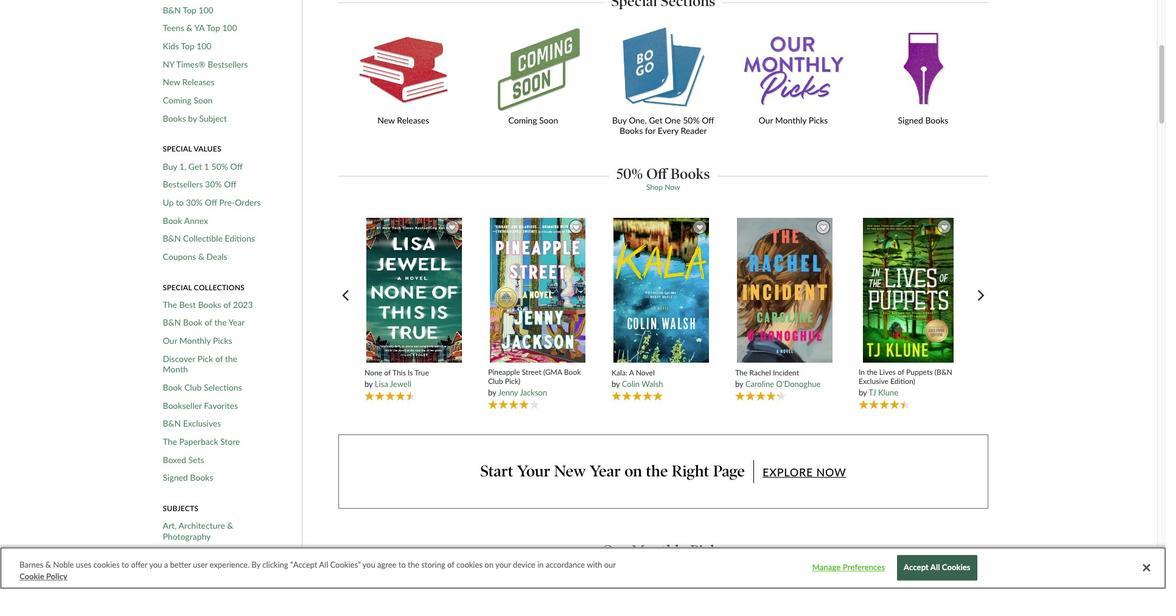 Task type: locate. For each thing, give the bounding box(es) containing it.
1 vertical spatial coming
[[509, 115, 537, 125]]

0 horizontal spatial our monthly picks
[[163, 336, 232, 346]]

soon down coming soon icon
[[539, 115, 558, 125]]

sets
[[188, 455, 204, 465]]

0 vertical spatial monthly
[[776, 115, 807, 125]]

buy inside buy one, get one 50% off books for every reader
[[612, 115, 627, 125]]

1 vertical spatial signed books
[[163, 473, 213, 483]]

0 vertical spatial bestsellers
[[208, 59, 248, 69]]

0 horizontal spatial 30%
[[186, 197, 203, 208]]

1
[[204, 161, 209, 171]]

100 up ny times® bestsellers at the top of the page
[[197, 41, 212, 51]]

of right the pick
[[215, 354, 223, 364]]

cookie
[[19, 572, 44, 582]]

1 horizontal spatial signed books
[[898, 115, 949, 125]]

book right (gma
[[564, 368, 581, 377]]

0 vertical spatial special
[[163, 145, 192, 154]]

50% right the 1
[[211, 161, 228, 171]]

books down special collections
[[198, 299, 221, 310]]

all
[[319, 560, 328, 570], [931, 563, 940, 573]]

every
[[658, 125, 679, 136]]

1 vertical spatial top
[[207, 23, 220, 33]]

discover
[[163, 354, 195, 364]]

coming down coming soon icon
[[509, 115, 537, 125]]

& inside 'link'
[[198, 251, 204, 262]]

on left your
[[485, 560, 494, 570]]

buy left 'one,'
[[612, 115, 627, 125]]

the inside the rachel incident by caroline o'donoghue
[[735, 368, 748, 377]]

none of this is true image
[[366, 218, 462, 364]]

rachel
[[750, 368, 771, 377]]

to
[[176, 197, 184, 208], [122, 560, 129, 570], [399, 560, 406, 570]]

top right ya
[[207, 23, 220, 33]]

coming soon icon image
[[469, 27, 599, 112]]

2 horizontal spatial monthly
[[776, 115, 807, 125]]

& left ya
[[186, 23, 193, 33]]

& for ya
[[186, 23, 193, 33]]

buy 1, get 1 50% off
[[163, 161, 243, 171]]

year
[[229, 317, 245, 328], [590, 462, 621, 481]]

the paperback store link
[[163, 437, 240, 447]]

0 horizontal spatial club
[[184, 382, 202, 393]]

favorites
[[204, 400, 238, 411]]

b&n up teens
[[163, 5, 181, 15]]

ny times® bestsellers
[[163, 59, 248, 69]]

1 vertical spatial special
[[163, 283, 192, 292]]

is
[[408, 368, 413, 377]]

up
[[163, 197, 174, 208]]

new down ny at the top left of the page
[[163, 77, 180, 87]]

off
[[702, 115, 715, 125], [230, 161, 243, 171], [647, 165, 667, 183], [224, 179, 237, 190], [205, 197, 217, 208]]

annex
[[184, 215, 208, 226]]

get inside "link"
[[188, 161, 202, 171]]

buy
[[612, 115, 627, 125], [163, 161, 177, 171]]

art, architecture & photography link
[[163, 521, 264, 542]]

1 horizontal spatial now
[[817, 466, 847, 479]]

biography link
[[163, 567, 201, 578]]

50% right one
[[683, 115, 700, 125]]

b&n up the coupons
[[163, 233, 181, 244]]

accept all cookies
[[904, 563, 971, 573]]

editions
[[225, 233, 255, 244]]

2 horizontal spatial our
[[759, 115, 773, 125]]

top up ya
[[183, 5, 196, 15]]

the left best
[[163, 299, 177, 310]]

0 horizontal spatial to
[[122, 560, 129, 570]]

bestsellers 30% off
[[163, 179, 237, 190]]

2 horizontal spatial 50%
[[683, 115, 700, 125]]

1 vertical spatial year
[[590, 462, 621, 481]]

now right explore
[[817, 466, 847, 479]]

1 horizontal spatial monthly
[[632, 542, 687, 559]]

preferences
[[843, 563, 885, 573]]

books down "signed books icon"
[[926, 115, 949, 125]]

experience.
[[210, 560, 250, 570]]

the best books of 2023
[[163, 299, 253, 310]]

boxed sets
[[163, 455, 204, 465]]

2 special from the top
[[163, 283, 192, 292]]

your
[[496, 560, 511, 570]]

the up exclusive
[[867, 368, 878, 377]]

100 for b&n top 100
[[199, 5, 213, 15]]

cookies
[[93, 560, 120, 570], [457, 560, 483, 570]]

subjects
[[163, 504, 199, 513]]

teens & ya top 100 link
[[163, 23, 237, 33]]

the for the best books of 2023
[[163, 299, 177, 310]]

b&n for b&n top 100
[[163, 5, 181, 15]]

off right one
[[702, 115, 715, 125]]

1 vertical spatial our monthly picks link
[[163, 336, 232, 346]]

1 vertical spatial buy
[[163, 161, 177, 171]]

teens & ya top 100
[[163, 23, 237, 33]]

0 horizontal spatial all
[[319, 560, 328, 570]]

kids top 100 link
[[163, 41, 212, 52]]

off up the pre-
[[224, 179, 237, 190]]

& up cookie policy "link"
[[45, 560, 51, 570]]

books
[[163, 113, 186, 123], [926, 115, 949, 125], [620, 125, 643, 136], [671, 165, 710, 183], [198, 299, 221, 310], [190, 473, 213, 483]]

b&n down bookseller
[[163, 418, 181, 429]]

cookies right uses
[[93, 560, 120, 570]]

1 horizontal spatial our monthly picks link
[[729, 27, 859, 144]]

get for 1
[[188, 161, 202, 171]]

1 cookies from the left
[[93, 560, 120, 570]]

the for the rachel incident by caroline o'donoghue
[[735, 368, 748, 377]]

coming soon inside "link"
[[509, 115, 558, 125]]

b&n inside b&n collectible editions link
[[163, 233, 181, 244]]

0 horizontal spatial buy
[[163, 161, 177, 171]]

0 horizontal spatial 50%
[[211, 161, 228, 171]]

jenny
[[498, 388, 518, 398]]

1 b&n from the top
[[163, 5, 181, 15]]

0 vertical spatial releases
[[182, 77, 215, 87]]

1 vertical spatial monthly
[[179, 336, 211, 346]]

uses
[[76, 560, 91, 570]]

releases down ny times® bestsellers link at the top left
[[182, 77, 215, 87]]

caroline o'donoghue link
[[746, 379, 821, 389]]

2 horizontal spatial our monthly picks
[[759, 115, 828, 125]]

0 vertical spatial 100
[[199, 5, 213, 15]]

50% inside buy one, get one 50% off books for every reader
[[683, 115, 700, 125]]

0 vertical spatial signed books
[[898, 115, 949, 125]]

club down the pineapple
[[488, 377, 503, 386]]

b&n collectible editions
[[163, 233, 255, 244]]

top inside b&n top 100 link
[[183, 5, 196, 15]]

signed down boxed
[[163, 473, 188, 483]]

0 horizontal spatial coming soon
[[163, 95, 213, 105]]

& inside art, architecture & photography
[[227, 521, 233, 531]]

b&n book of the year link
[[163, 317, 245, 328]]

0 vertical spatial coming
[[163, 95, 192, 105]]

1 vertical spatial coming soon
[[509, 115, 558, 125]]

50% for one
[[683, 115, 700, 125]]

1 horizontal spatial 30%
[[205, 179, 222, 190]]

special up 1,
[[163, 145, 192, 154]]

the rachel incident image
[[736, 218, 833, 364]]

kala: a novel image
[[613, 218, 710, 364]]

2 vertical spatial the
[[163, 437, 177, 447]]

0 vertical spatial the
[[163, 299, 177, 310]]

releases down new releases icon
[[397, 115, 429, 125]]

orders
[[235, 197, 261, 208]]

new right your
[[554, 462, 586, 481]]

of right storing
[[448, 560, 455, 570]]

2 vertical spatial 100
[[197, 41, 212, 51]]

1 vertical spatial our
[[163, 336, 177, 346]]

100 up teens & ya top 100
[[199, 5, 213, 15]]

soon up the books by subject
[[194, 95, 213, 105]]

barnes & noble uses cookies to offer you a better user experience. by clicking "accept all cookies" you agree to the storing of cookies on your device in accordance with our cookie policy
[[19, 560, 616, 582]]

manage preferences
[[813, 563, 885, 573]]

books up 'shop now' link
[[671, 165, 710, 183]]

1 vertical spatial new releases
[[378, 115, 429, 125]]

by down the kala:
[[612, 379, 620, 389]]

device
[[513, 560, 536, 570]]

1 vertical spatial now
[[817, 466, 847, 479]]

1 vertical spatial the
[[735, 368, 748, 377]]

0 horizontal spatial releases
[[182, 77, 215, 87]]

discover pick of the month link
[[163, 354, 264, 375]]

&
[[186, 23, 193, 33], [198, 251, 204, 262], [227, 521, 233, 531], [187, 549, 194, 560], [45, 560, 51, 570]]

of left this
[[384, 368, 391, 377]]

of up edition)
[[898, 368, 905, 377]]

1 vertical spatial signed books link
[[163, 473, 213, 483]]

bestsellers down 1,
[[163, 179, 203, 190]]

the inside the paperback store link
[[163, 437, 177, 447]]

2 vertical spatial picks
[[690, 542, 725, 559]]

reader
[[681, 125, 707, 136]]

b&n inside b&n book of the year link
[[163, 317, 181, 328]]

b&n for b&n book of the year
[[163, 317, 181, 328]]

2 b&n from the top
[[163, 233, 181, 244]]

3 b&n from the top
[[163, 317, 181, 328]]

1 vertical spatial on
[[485, 560, 494, 570]]

our up discover
[[163, 336, 177, 346]]

1 horizontal spatial 50%
[[617, 165, 643, 183]]

cookies"
[[330, 560, 361, 570]]

signed books icon image
[[859, 27, 989, 112]]

the left storing
[[408, 560, 419, 570]]

0 vertical spatial year
[[229, 317, 245, 328]]

bestsellers right times®
[[208, 59, 248, 69]]

novel
[[636, 368, 655, 377]]

1 horizontal spatial our monthly picks
[[602, 542, 725, 559]]

shop now link
[[647, 183, 680, 192]]

books left 'for'
[[620, 125, 643, 136]]

our monthly picks down b&n book of the year link
[[163, 336, 232, 346]]

privacy alert dialog
[[0, 547, 1167, 589]]

1 vertical spatial releases
[[397, 115, 429, 125]]

30% up up to 30% off pre-orders
[[205, 179, 222, 190]]

1 special from the top
[[163, 145, 192, 154]]

true
[[415, 368, 429, 377]]

1 you from the left
[[149, 560, 162, 570]]

the inside 'the best books of 2023' link
[[163, 299, 177, 310]]

our up our
[[602, 542, 628, 559]]

cookies left your
[[457, 560, 483, 570]]

1 horizontal spatial signed
[[898, 115, 923, 125]]

2 vertical spatial top
[[181, 41, 195, 51]]

b&n inside b&n exclusives link
[[163, 418, 181, 429]]

all right "accept"
[[931, 563, 940, 573]]

get left the 1
[[188, 161, 202, 171]]

1 horizontal spatial picks
[[690, 542, 725, 559]]

0 horizontal spatial you
[[149, 560, 162, 570]]

1 vertical spatial 100
[[222, 23, 237, 33]]

monthly
[[776, 115, 807, 125], [179, 336, 211, 346], [632, 542, 687, 559]]

by inside kala: a novel by colin walsh
[[612, 379, 620, 389]]

the up boxed
[[163, 437, 177, 447]]

your
[[517, 462, 550, 481]]

1 vertical spatial picks
[[213, 336, 232, 346]]

1,
[[179, 161, 186, 171]]

& right architecture
[[227, 521, 233, 531]]

signed books down "signed books icon"
[[898, 115, 949, 125]]

& up user
[[187, 549, 194, 560]]

2 vertical spatial our monthly picks
[[602, 542, 725, 559]]

up to 30% off pre-orders
[[163, 197, 261, 208]]

pineapple street (gma book club pick) image
[[489, 217, 586, 363]]

our monthly picks up our
[[602, 542, 725, 559]]

on left right
[[625, 462, 642, 481]]

offer
[[131, 560, 147, 570]]

you left agree
[[363, 560, 375, 570]]

off right the 1
[[230, 161, 243, 171]]

new releases down times®
[[163, 77, 215, 87]]

kids top 100
[[163, 41, 212, 51]]

our monthly picks link
[[729, 27, 859, 144], [163, 336, 232, 346]]

get left one
[[649, 115, 663, 125]]

1 horizontal spatial get
[[649, 115, 663, 125]]

book annex link
[[163, 215, 208, 226]]

books down sets
[[190, 473, 213, 483]]

the right the pick
[[225, 354, 237, 364]]

& for deals
[[198, 251, 204, 262]]

0 vertical spatial buy
[[612, 115, 627, 125]]

50% inside buy 1, get 1 50% off "link"
[[211, 161, 228, 171]]

1 horizontal spatial cookies
[[457, 560, 483, 570]]

of left 2023
[[223, 299, 231, 310]]

now right shop on the top right
[[665, 183, 680, 192]]

b&n collectible editions link
[[163, 233, 255, 244]]

of inside discover pick of the month
[[215, 354, 223, 364]]

30% up annex at left
[[186, 197, 203, 208]]

0 horizontal spatial on
[[485, 560, 494, 570]]

2 horizontal spatial picks
[[809, 115, 828, 125]]

b&n for b&n collectible editions
[[163, 233, 181, 244]]

coming soon down coming soon icon
[[509, 115, 558, 125]]

0 horizontal spatial coming
[[163, 95, 192, 105]]

by left subject
[[188, 113, 197, 123]]

1 horizontal spatial club
[[488, 377, 503, 386]]

signed down "signed books icon"
[[898, 115, 923, 125]]

cookie policy link
[[19, 571, 67, 583]]

b&n inside b&n top 100 link
[[163, 5, 181, 15]]

buy left 1,
[[163, 161, 177, 171]]

our down our monthly picks icon
[[759, 115, 773, 125]]

the inside discover pick of the month
[[225, 354, 237, 364]]

top inside "kids top 100" link
[[181, 41, 195, 51]]

new releases down new releases icon
[[378, 115, 429, 125]]

1 horizontal spatial you
[[363, 560, 375, 570]]

kala: a novel link
[[612, 368, 711, 377]]

boxed sets link
[[163, 455, 204, 465]]

2023
[[233, 299, 253, 310]]

to left offer
[[122, 560, 129, 570]]

off left the pre-
[[205, 197, 217, 208]]

buy for buy 1, get 1 50% off
[[163, 161, 177, 171]]

1 horizontal spatial year
[[590, 462, 621, 481]]

releases
[[182, 77, 215, 87], [397, 115, 429, 125]]

club up bookseller favorites
[[184, 382, 202, 393]]

0 horizontal spatial soon
[[194, 95, 213, 105]]

accept
[[904, 563, 929, 573]]

the rachel incident link
[[735, 368, 834, 377]]

buy inside "link"
[[163, 161, 177, 171]]

selections
[[204, 382, 242, 393]]

you left a
[[149, 560, 162, 570]]

by left tj
[[859, 388, 867, 398]]

coming soon up the books by subject
[[163, 95, 213, 105]]

all right "accept on the left of page
[[319, 560, 328, 570]]

the rachel incident by caroline o'donoghue
[[735, 368, 821, 389]]

user
[[193, 560, 208, 570]]

(gma
[[543, 368, 562, 377]]

now
[[665, 183, 680, 192], [817, 466, 847, 479]]

0 horizontal spatial year
[[229, 317, 245, 328]]

get for one
[[649, 115, 663, 125]]

50% down 'one,'
[[617, 165, 643, 183]]

0 vertical spatial get
[[649, 115, 663, 125]]

0 vertical spatial new releases
[[163, 77, 215, 87]]

signed books down the boxed sets link
[[163, 473, 213, 483]]

lisa
[[375, 379, 388, 389]]

new down new releases icon
[[378, 115, 395, 125]]

b&n book of the year
[[163, 317, 245, 328]]

0 horizontal spatial now
[[665, 183, 680, 192]]

4 b&n from the top
[[163, 418, 181, 429]]

100 for kids top 100
[[197, 41, 212, 51]]

by left caroline
[[735, 379, 744, 389]]

0 horizontal spatial coming soon link
[[163, 95, 213, 106]]

& left deals
[[198, 251, 204, 262]]

the
[[214, 317, 227, 328], [225, 354, 237, 364], [867, 368, 878, 377], [646, 462, 668, 481], [408, 560, 419, 570]]

the left rachel
[[735, 368, 748, 377]]

to right up at the left of page
[[176, 197, 184, 208]]

by inside none of this is true by lisa jewell
[[365, 379, 373, 389]]

top inside teens & ya top 100 link
[[207, 23, 220, 33]]

by down none
[[365, 379, 373, 389]]

get inside buy one, get one 50% off books for every reader
[[649, 115, 663, 125]]

1 horizontal spatial our
[[602, 542, 628, 559]]

photography
[[163, 531, 211, 542]]

coming up the books by subject
[[163, 95, 192, 105]]

book down best
[[183, 317, 203, 328]]

special up best
[[163, 283, 192, 292]]

by
[[188, 113, 197, 123], [365, 379, 373, 389], [612, 379, 620, 389], [735, 379, 744, 389], [488, 388, 496, 398], [859, 388, 867, 398]]

0 vertical spatial coming soon
[[163, 95, 213, 105]]

0 vertical spatial picks
[[809, 115, 828, 125]]

& inside the 'barnes & noble uses cookies to offer you a better user experience. by clicking "accept all cookies" you agree to the storing of cookies on your device in accordance with our cookie policy'
[[45, 560, 51, 570]]

b&n down best
[[163, 317, 181, 328]]

off up shop on the top right
[[647, 165, 667, 183]]

to right agree
[[399, 560, 406, 570]]

buy one, get one 50% off books for every reader
[[612, 115, 715, 136]]

1 vertical spatial our monthly picks
[[163, 336, 232, 346]]

by left the jenny
[[488, 388, 496, 398]]

kids
[[163, 41, 179, 51]]

all inside the 'barnes & noble uses cookies to offer you a better user experience. by clicking "accept all cookies" you agree to the storing of cookies on your device in accordance with our cookie policy'
[[319, 560, 328, 570]]

bestsellers
[[208, 59, 248, 69], [163, 179, 203, 190]]

top right kids at the top left
[[181, 41, 195, 51]]

2 horizontal spatial new
[[554, 462, 586, 481]]

1 horizontal spatial all
[[931, 563, 940, 573]]

0 vertical spatial now
[[665, 183, 680, 192]]

club
[[488, 377, 503, 386], [184, 382, 202, 393]]

the for the paperback store
[[163, 437, 177, 447]]

by inside in the lives of puppets (b&n exclusive edition) by tj klune
[[859, 388, 867, 398]]

our monthly picks down our monthly picks icon
[[759, 115, 828, 125]]

1 horizontal spatial coming soon
[[509, 115, 558, 125]]



Task type: describe. For each thing, give the bounding box(es) containing it.
club inside the pineapple street (gma book club pick) by jenny jackson
[[488, 377, 503, 386]]

books inside buy one, get one 50% off books for every reader
[[620, 125, 643, 136]]

of inside in the lives of puppets (b&n exclusive edition) by tj klune
[[898, 368, 905, 377]]

2 vertical spatial monthly
[[632, 542, 687, 559]]

1 horizontal spatial new
[[378, 115, 395, 125]]

art,
[[163, 521, 177, 531]]

by inside the rachel incident by caroline o'donoghue
[[735, 379, 744, 389]]

of down 'the best books of 2023' link
[[205, 317, 212, 328]]

subject
[[199, 113, 227, 123]]

0 vertical spatial on
[[625, 462, 642, 481]]

top for kids top 100
[[181, 41, 195, 51]]

(b&n
[[935, 368, 953, 377]]

0 horizontal spatial signed books link
[[163, 473, 213, 483]]

one,
[[629, 115, 647, 125]]

policy
[[46, 572, 67, 582]]

books by subject
[[163, 113, 227, 123]]

cookies
[[942, 563, 971, 573]]

jenny jackson link
[[498, 388, 547, 398]]

book down month
[[163, 382, 182, 393]]

colin
[[622, 379, 640, 389]]

& for christianity
[[187, 549, 194, 560]]

1 horizontal spatial soon
[[539, 115, 558, 125]]

1 horizontal spatial coming soon link
[[469, 27, 599, 144]]

1 horizontal spatial to
[[176, 197, 184, 208]]

this
[[393, 368, 406, 377]]

none of this is true link
[[365, 368, 464, 377]]

ny times® bestsellers link
[[163, 59, 248, 70]]

a
[[164, 560, 168, 570]]

0 horizontal spatial our
[[163, 336, 177, 346]]

special for buy
[[163, 145, 192, 154]]

books by subject link
[[163, 113, 227, 124]]

& for noble
[[45, 560, 51, 570]]

manage
[[813, 563, 841, 573]]

pre-
[[219, 197, 235, 208]]

a
[[629, 368, 634, 377]]

buy 1, get 1 50% off link
[[163, 161, 243, 172]]

pineapple street (gma book club pick) link
[[488, 368, 587, 386]]

bibles
[[163, 549, 185, 560]]

pick)
[[505, 377, 521, 386]]

month
[[163, 364, 188, 375]]

b&n exclusives
[[163, 418, 221, 429]]

b&n exclusives link
[[163, 418, 221, 429]]

exclusives
[[183, 418, 221, 429]]

buy one, get one 50% off books for every reader link
[[599, 27, 729, 144]]

none of this is true by lisa jewell
[[365, 368, 429, 389]]

0 horizontal spatial new releases link
[[163, 77, 215, 88]]

1 horizontal spatial new releases link
[[338, 27, 469, 144]]

o'donoghue
[[776, 379, 821, 389]]

0 vertical spatial our
[[759, 115, 773, 125]]

ny
[[163, 59, 174, 69]]

1 vertical spatial bestsellers
[[163, 179, 203, 190]]

by inside the pineapple street (gma book club pick) by jenny jackson
[[488, 388, 496, 398]]

shop
[[647, 183, 663, 192]]

noble
[[53, 560, 74, 570]]

books up special values in the left of the page
[[163, 113, 186, 123]]

"accept
[[290, 560, 317, 570]]

2 cookies from the left
[[457, 560, 483, 570]]

b&n top 100 link
[[163, 5, 213, 15]]

books icon image
[[599, 27, 729, 112]]

art, architecture & photography
[[163, 521, 233, 542]]

in the lives of puppets (b&n exclusive edition) link
[[859, 368, 958, 386]]

of inside none of this is true by lisa jewell
[[384, 368, 391, 377]]

2 you from the left
[[363, 560, 375, 570]]

for
[[645, 125, 656, 136]]

2 vertical spatial our
[[602, 542, 628, 559]]

biography
[[163, 567, 201, 578]]

jackson
[[520, 388, 547, 398]]

off inside 50% off books shop now
[[647, 165, 667, 183]]

off inside buy one, get one 50% off books for every reader
[[702, 115, 715, 125]]

explore now
[[763, 466, 847, 479]]

50% inside 50% off books shop now
[[617, 165, 643, 183]]

lisa jewell link
[[375, 379, 411, 389]]

1 horizontal spatial new releases
[[378, 115, 429, 125]]

page
[[713, 462, 745, 481]]

storing
[[421, 560, 446, 570]]

on inside the 'barnes & noble uses cookies to offer you a better user experience. by clicking "accept all cookies" you agree to the storing of cookies on your device in accordance with our cookie policy'
[[485, 560, 494, 570]]

in
[[859, 368, 865, 377]]

2 horizontal spatial to
[[399, 560, 406, 570]]

special for the
[[163, 283, 192, 292]]

bibles & christianity
[[163, 549, 239, 560]]

times®
[[176, 59, 206, 69]]

bestsellers 30% off link
[[163, 179, 237, 190]]

0 horizontal spatial signed books
[[163, 473, 213, 483]]

boxed
[[163, 455, 186, 465]]

buy for buy one, get one 50% off books for every reader
[[612, 115, 627, 125]]

the inside in the lives of puppets (b&n exclusive edition) by tj klune
[[867, 368, 878, 377]]

our monthly picks icon image
[[729, 27, 859, 112]]

special collections
[[163, 283, 245, 292]]

1 vertical spatial 30%
[[186, 197, 203, 208]]

of inside the 'barnes & noble uses cookies to offer you a better user experience. by clicking "accept all cookies" you agree to the storing of cookies on your device in accordance with our cookie policy'
[[448, 560, 455, 570]]

barnes
[[19, 560, 43, 570]]

one
[[665, 115, 681, 125]]

0 vertical spatial soon
[[194, 95, 213, 105]]

0 horizontal spatial signed
[[163, 473, 188, 483]]

store
[[220, 437, 240, 447]]

all inside button
[[931, 563, 940, 573]]

2 vertical spatial new
[[554, 462, 586, 481]]

book club selections link
[[163, 382, 242, 393]]

pineapple street (gma book club pick) by jenny jackson
[[488, 368, 581, 398]]

0 vertical spatial our monthly picks link
[[729, 27, 859, 144]]

special values
[[163, 145, 221, 154]]

book inside the pineapple street (gma book club pick) by jenny jackson
[[564, 368, 581, 377]]

none
[[365, 368, 382, 377]]

0 vertical spatial 30%
[[205, 179, 222, 190]]

0 horizontal spatial picks
[[213, 336, 232, 346]]

with
[[587, 560, 602, 570]]

0 horizontal spatial monthly
[[179, 336, 211, 346]]

exclusive
[[859, 377, 889, 386]]

puppets
[[906, 368, 933, 377]]

0 vertical spatial signed
[[898, 115, 923, 125]]

0 horizontal spatial our monthly picks link
[[163, 336, 232, 346]]

in the lives of puppets (b&n exclusive edition) image
[[863, 217, 955, 363]]

architecture
[[179, 521, 225, 531]]

by
[[252, 560, 261, 570]]

best
[[179, 299, 196, 310]]

manage preferences button
[[811, 556, 887, 580]]

0 vertical spatial new
[[163, 77, 180, 87]]

0 vertical spatial our monthly picks
[[759, 115, 828, 125]]

books inside 50% off books shop now
[[671, 165, 710, 183]]

book down up at the left of page
[[163, 215, 182, 226]]

accordance
[[546, 560, 585, 570]]

bookseller favorites
[[163, 400, 238, 411]]

0 vertical spatial signed books link
[[859, 27, 989, 144]]

christianity
[[196, 549, 239, 560]]

50% for 1
[[211, 161, 228, 171]]

the inside the 'barnes & noble uses cookies to offer you a better user experience. by clicking "accept all cookies" you agree to the storing of cookies on your device in accordance with our cookie policy'
[[408, 560, 419, 570]]

b&n for b&n exclusives
[[163, 418, 181, 429]]

ya
[[194, 23, 205, 33]]

off inside "link"
[[230, 161, 243, 171]]

0 horizontal spatial new releases
[[163, 77, 215, 87]]

the down 'the best books of 2023' link
[[214, 317, 227, 328]]

in
[[538, 560, 544, 570]]

accept all cookies button
[[897, 556, 978, 581]]

lives
[[880, 368, 896, 377]]

tj klune link
[[869, 388, 899, 398]]

pineapple
[[488, 368, 520, 377]]

now inside 50% off books shop now
[[665, 183, 680, 192]]

the left right
[[646, 462, 668, 481]]

1 horizontal spatial bestsellers
[[208, 59, 248, 69]]

collectible
[[183, 233, 223, 244]]

klune
[[879, 388, 899, 398]]

top for b&n top 100
[[183, 5, 196, 15]]

new releases icon image
[[338, 27, 469, 112]]

discover pick of the month
[[163, 354, 237, 375]]

right
[[672, 462, 710, 481]]



Task type: vqa. For each thing, say whether or not it's contained in the screenshot.
the left 10%
no



